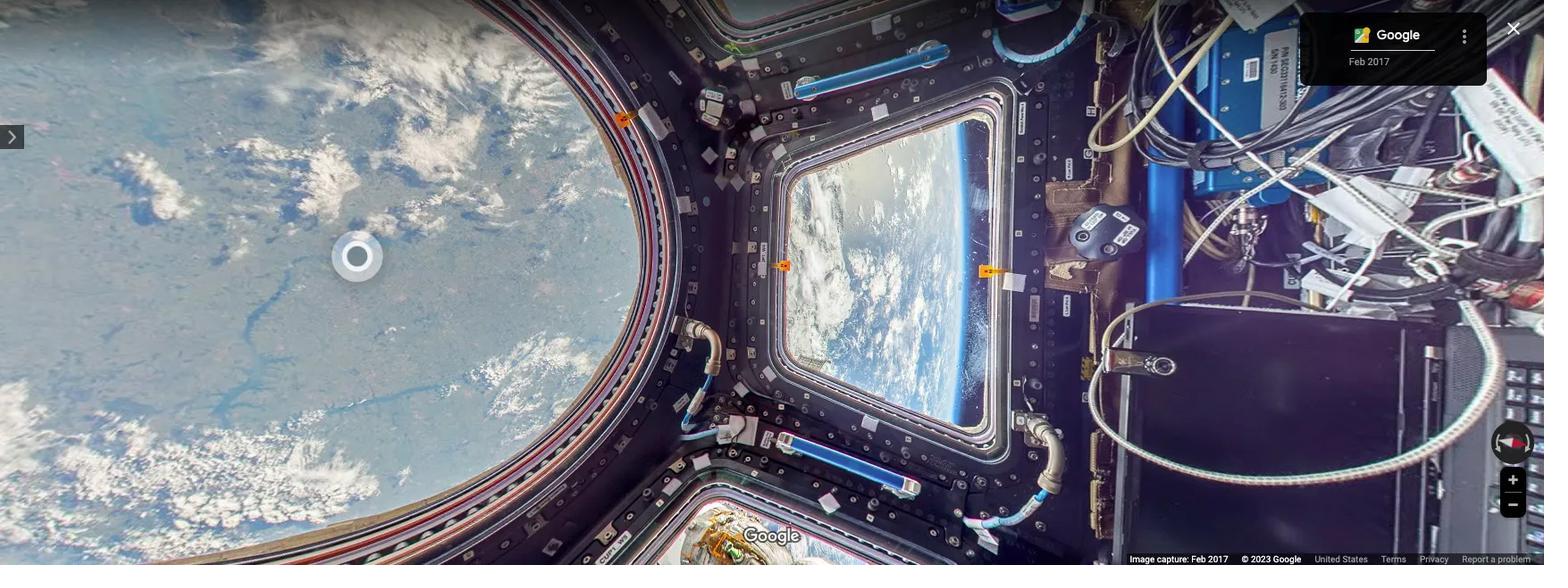Task type: describe. For each thing, give the bounding box(es) containing it.
image capture: feb 2017
[[1130, 555, 1229, 565]]

report a problem
[[1463, 555, 1532, 565]]

problem
[[1499, 555, 1532, 565]]

0 horizontal spatial 2017
[[1209, 555, 1229, 565]]

footer inside google maps element
[[1130, 554, 1545, 566]]

terms button
[[1382, 554, 1407, 566]]

capture:
[[1158, 555, 1190, 565]]

zoom out image
[[1507, 499, 1521, 512]]

google inside footer
[[1274, 555, 1302, 565]]

feb inside footer
[[1192, 555, 1207, 565]]

report
[[1463, 555, 1489, 565]]

feb 2017
[[1350, 56, 1391, 68]]

2023
[[1252, 555, 1272, 565]]

privacy
[[1421, 555, 1450, 565]]

terms
[[1382, 555, 1407, 565]]

0 vertical spatial google
[[1378, 26, 1421, 43]]

states
[[1343, 555, 1369, 565]]

0 vertical spatial 2017
[[1368, 56, 1391, 68]]

© 2023 google
[[1242, 555, 1302, 565]]



Task type: locate. For each thing, give the bounding box(es) containing it.
united states
[[1316, 555, 1369, 565]]

privacy button
[[1421, 554, 1450, 566]]

a
[[1492, 555, 1497, 565]]

google right view google's profile image
[[1378, 26, 1421, 43]]

footer containing image capture: feb 2017
[[1130, 554, 1545, 566]]

1 horizontal spatial google
[[1378, 26, 1421, 43]]

report a problem link
[[1463, 554, 1532, 566]]

google maps element
[[0, 0, 1545, 566]]

2017 left ©
[[1209, 555, 1229, 565]]

1 horizontal spatial 2017
[[1368, 56, 1391, 68]]

feb right capture:
[[1192, 555, 1207, 565]]

0 horizontal spatial google
[[1274, 555, 1302, 565]]

footer
[[1130, 554, 1545, 566]]

feb down view google's profile image
[[1350, 56, 1366, 68]]

feb
[[1350, 56, 1366, 68], [1192, 555, 1207, 565]]

google right 2023
[[1274, 555, 1302, 565]]

©
[[1242, 555, 1249, 565]]

google link
[[1378, 26, 1421, 43]]

united
[[1316, 555, 1341, 565]]

1 horizontal spatial feb
[[1350, 56, 1366, 68]]

0 horizontal spatial feb
[[1192, 555, 1207, 565]]

2017 down view google's profile image
[[1368, 56, 1391, 68]]

view google's profile image
[[1352, 25, 1373, 46]]

1 vertical spatial 2017
[[1209, 555, 1229, 565]]

0 vertical spatial feb
[[1350, 56, 1366, 68]]

1 vertical spatial feb
[[1192, 555, 1207, 565]]

google
[[1378, 26, 1421, 43], [1274, 555, 1302, 565]]

united states button
[[1316, 554, 1369, 566]]

2017
[[1368, 56, 1391, 68], [1209, 555, 1229, 565]]

1 vertical spatial google
[[1274, 555, 1302, 565]]

zoom in image
[[1507, 474, 1521, 487]]

image
[[1130, 555, 1155, 565]]



Task type: vqa. For each thing, say whether or not it's contained in the screenshot.
Privacy button
yes



